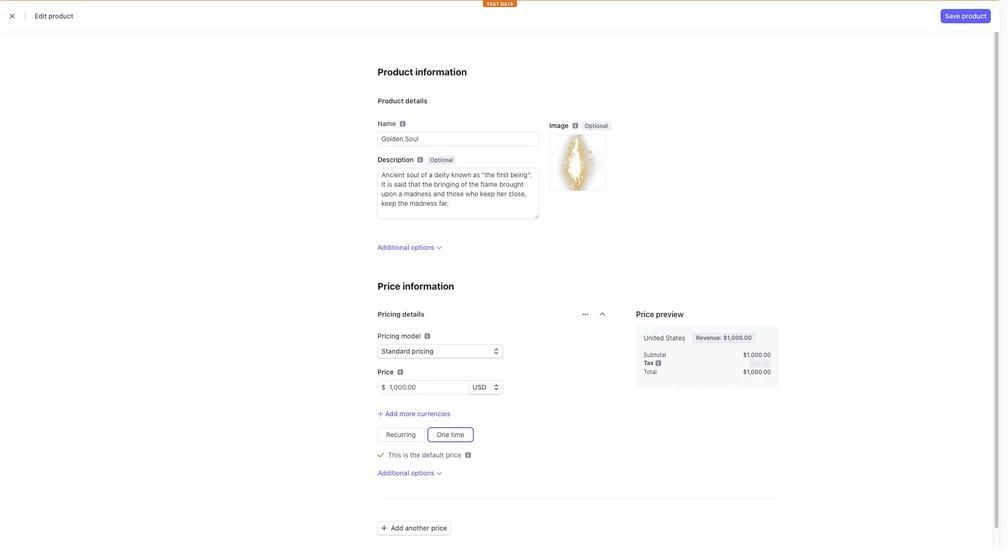 Task type: locate. For each thing, give the bounding box(es) containing it.
pricing model
[[378, 332, 421, 340]]

$1,000.00 for total
[[743, 369, 771, 376]]

price left preview
[[636, 310, 654, 319]]

total
[[644, 369, 657, 376]]

0 horizontal spatial info image
[[424, 334, 430, 339]]

0.00 text field
[[386, 381, 469, 394]]

optional for description
[[430, 157, 453, 164]]

$
[[381, 383, 386, 391]]

1 vertical spatial product
[[378, 97, 404, 105]]

1 vertical spatial price
[[431, 524, 447, 532]]

1 vertical spatial information
[[403, 281, 454, 292]]

products link
[[276, 25, 313, 36]]

product
[[378, 66, 413, 77], [378, 97, 404, 105]]

1 additional from the top
[[378, 243, 409, 251]]

2 pricing from the top
[[378, 332, 399, 340]]

add inside button
[[391, 524, 403, 532]]

options for 2nd additional options button from the bottom of the page
[[411, 243, 434, 251]]

details inside button
[[402, 310, 424, 318]]

0 vertical spatial $1,000.00
[[723, 334, 752, 342]]

developers link
[[765, 25, 809, 36]]

price for price preview
[[636, 310, 654, 319]]

product right save
[[962, 12, 987, 20]]

additional up price information
[[378, 243, 409, 251]]

product for product information
[[378, 66, 413, 77]]

0 vertical spatial additional options button
[[378, 243, 442, 252]]

information down more button on the top left of page
[[415, 66, 467, 77]]

product for save product
[[962, 12, 987, 20]]

1 additional options button from the top
[[378, 243, 442, 252]]

pricing details
[[378, 310, 424, 318]]

additional options button down 'is'
[[378, 469, 442, 478]]

1 vertical spatial additional
[[378, 469, 409, 477]]

preview
[[656, 310, 684, 319]]

1 product from the top
[[378, 66, 413, 77]]

information for price information
[[403, 281, 454, 292]]

pricing left model
[[378, 332, 399, 340]]

1 vertical spatial details
[[402, 310, 424, 318]]

0 vertical spatial details
[[405, 97, 427, 105]]

1 vertical spatial optional
[[430, 157, 453, 164]]

price up the pricing details
[[378, 281, 400, 292]]

0 vertical spatial optional
[[585, 122, 608, 130]]

1 vertical spatial additional options button
[[378, 469, 442, 478]]

price
[[378, 281, 400, 292], [636, 310, 654, 319], [378, 368, 394, 376]]

add for add another price
[[391, 524, 403, 532]]

svg image
[[583, 312, 588, 317]]

Ancient soul of a deity known as "the first being". It is said that the bringing of the flame brought upon a madness and those who keep her close, keep the madness far. text field
[[378, 168, 539, 219]]

additional options up price information
[[378, 243, 434, 251]]

0 vertical spatial add
[[385, 410, 398, 418]]

pricing inside button
[[378, 310, 401, 318]]

details for product details
[[405, 97, 427, 105]]

product inside button
[[962, 12, 987, 20]]

pricing
[[378, 310, 401, 318], [378, 332, 399, 340]]

edit product
[[35, 12, 73, 20]]

0 vertical spatial options
[[411, 243, 434, 251]]

1 pricing from the top
[[378, 310, 401, 318]]

save product button
[[941, 9, 991, 23]]

pricing up pricing model
[[378, 310, 401, 318]]

add left more
[[385, 410, 398, 418]]

0 vertical spatial pricing
[[378, 310, 401, 318]]

details
[[405, 97, 427, 105], [402, 310, 424, 318]]

product
[[49, 12, 73, 20], [962, 12, 987, 20]]

additional down this
[[378, 469, 409, 477]]

2 additional options from the top
[[378, 469, 434, 477]]

1 additional options from the top
[[378, 243, 434, 251]]

1 vertical spatial price
[[636, 310, 654, 319]]

2 vertical spatial $1,000.00
[[743, 369, 771, 376]]

time
[[451, 431, 464, 439]]

1 horizontal spatial optional
[[585, 122, 608, 130]]

2 options from the top
[[411, 469, 434, 477]]

default
[[422, 451, 444, 459]]

additional
[[378, 243, 409, 251], [378, 469, 409, 477]]

add more currencies
[[385, 410, 450, 418]]

svg image
[[381, 526, 387, 531]]

price up $
[[378, 368, 394, 376]]

1 vertical spatial add
[[391, 524, 403, 532]]

usd button
[[469, 381, 503, 394]]

information
[[415, 66, 467, 77], [403, 281, 454, 292]]

1 product from the left
[[49, 12, 73, 20]]

price
[[446, 451, 462, 459], [431, 524, 447, 532]]

product up product details
[[378, 66, 413, 77]]

add inside button
[[385, 410, 398, 418]]

add right svg icon
[[391, 524, 403, 532]]

one time
[[437, 431, 464, 439]]

revenue:
[[696, 334, 722, 342]]

payments link
[[148, 25, 188, 36]]

product right edit
[[49, 12, 73, 20]]

add
[[385, 410, 398, 418], [391, 524, 403, 532]]

billing
[[320, 26, 339, 34]]

customers
[[235, 26, 269, 34]]

details for pricing details
[[402, 310, 424, 318]]

another
[[405, 524, 430, 532]]

more button
[[420, 25, 455, 36]]

info image down subtotal
[[656, 360, 661, 366]]

billing link
[[315, 25, 344, 36]]

additional options button
[[378, 243, 442, 252], [378, 469, 442, 478]]

price preview
[[636, 310, 684, 319]]

info image
[[424, 334, 430, 339], [656, 360, 661, 366]]

1 horizontal spatial product
[[962, 12, 987, 20]]

more
[[425, 26, 441, 34]]

info image right model
[[424, 334, 430, 339]]

0 horizontal spatial optional
[[430, 157, 453, 164]]

1 options from the top
[[411, 243, 434, 251]]

None search field
[[374, 5, 607, 16]]

$1,000.00
[[723, 334, 752, 342], [743, 352, 771, 359], [743, 369, 771, 376]]

$ button
[[378, 381, 386, 394]]

add another price button
[[378, 522, 451, 535]]

subtotal
[[644, 352, 666, 359]]

2 product from the top
[[378, 97, 404, 105]]

0 vertical spatial price
[[378, 281, 400, 292]]

info element
[[424, 334, 430, 339]]

product up name
[[378, 97, 404, 105]]

0 vertical spatial additional options
[[378, 243, 434, 251]]

united states
[[644, 334, 685, 342]]

optional right image
[[585, 122, 608, 130]]

0 vertical spatial additional
[[378, 243, 409, 251]]

product information
[[378, 66, 467, 77]]

details down product information at the top of the page
[[405, 97, 427, 105]]

1 vertical spatial additional options
[[378, 469, 434, 477]]

0 vertical spatial price
[[446, 451, 462, 459]]

2 additional options button from the top
[[378, 469, 442, 478]]

additional options button up price information
[[378, 243, 442, 252]]

1 vertical spatial $1,000.00
[[743, 352, 771, 359]]

balances link
[[190, 25, 228, 36]]

1 vertical spatial options
[[411, 469, 434, 477]]

additional options
[[378, 243, 434, 251], [378, 469, 434, 477]]

0 horizontal spatial product
[[49, 12, 73, 20]]

options
[[411, 243, 434, 251], [411, 469, 434, 477]]

Premium Plan, sunglasses, etc. text field
[[378, 132, 539, 146]]

details up model
[[402, 310, 424, 318]]

1 vertical spatial info image
[[656, 360, 661, 366]]

additional options down 'is'
[[378, 469, 434, 477]]

price information
[[378, 281, 454, 292]]

options down 'this is the default price'
[[411, 469, 434, 477]]

0 vertical spatial information
[[415, 66, 467, 77]]

price down one time
[[446, 451, 462, 459]]

balances
[[195, 26, 223, 34]]

0 vertical spatial product
[[378, 66, 413, 77]]

optional down premium plan, sunglasses, etc. text field
[[430, 157, 453, 164]]

connect link
[[382, 25, 418, 36]]

1 vertical spatial pricing
[[378, 332, 399, 340]]

options up price information
[[411, 243, 434, 251]]

2 product from the left
[[962, 12, 987, 20]]

optional
[[585, 122, 608, 130], [430, 157, 453, 164]]

home link
[[118, 25, 146, 36]]

price right another
[[431, 524, 447, 532]]

information up the pricing details
[[403, 281, 454, 292]]

pricing details button
[[372, 304, 577, 322]]

options for 2nd additional options button
[[411, 469, 434, 477]]



Task type: describe. For each thing, give the bounding box(es) containing it.
test
[[815, 26, 828, 34]]

connect
[[387, 26, 413, 34]]

name
[[378, 120, 396, 128]]

help
[[797, 7, 810, 14]]

united
[[644, 334, 664, 342]]

additional options for 2nd additional options button
[[378, 469, 434, 477]]

is
[[403, 451, 408, 459]]

revenue: $1,000.00
[[696, 334, 752, 342]]

add another price
[[391, 524, 447, 532]]

create
[[747, 7, 765, 14]]

states
[[666, 334, 685, 342]]

this
[[388, 451, 401, 459]]

1 horizontal spatial info image
[[656, 360, 661, 366]]

save product
[[945, 12, 987, 20]]

more
[[400, 410, 416, 418]]

mode
[[830, 26, 848, 34]]

the
[[410, 451, 420, 459]]

description
[[378, 156, 414, 164]]

recurring
[[386, 431, 416, 439]]

additional options for 2nd additional options button from the bottom of the page
[[378, 243, 434, 251]]

information for product information
[[415, 66, 467, 77]]

usd
[[473, 383, 486, 391]]

reports
[[351, 26, 375, 34]]

create button
[[741, 5, 780, 16]]

add for add more currencies
[[385, 410, 398, 418]]

products
[[280, 26, 309, 34]]

reports link
[[346, 25, 380, 36]]

payments
[[153, 26, 184, 34]]

2 additional from the top
[[378, 469, 409, 477]]

pricing for pricing details
[[378, 310, 401, 318]]

one
[[437, 431, 449, 439]]

0 vertical spatial info image
[[424, 334, 430, 339]]

developers
[[769, 26, 805, 34]]

pricing for pricing model
[[378, 332, 399, 340]]

customers link
[[230, 25, 274, 36]]

image
[[549, 121, 569, 130]]

price for price information
[[378, 281, 400, 292]]

$1,000.00 for subtotal
[[743, 352, 771, 359]]

home
[[123, 26, 141, 34]]

model
[[401, 332, 421, 340]]

help button
[[784, 3, 814, 18]]

product for product details
[[378, 97, 404, 105]]

price inside add another price button
[[431, 524, 447, 532]]

edit
[[35, 12, 47, 20]]

tax
[[644, 360, 654, 367]]

add more currencies button
[[378, 409, 450, 419]]

2 vertical spatial price
[[378, 368, 394, 376]]

optional for image
[[585, 122, 608, 130]]

save
[[945, 12, 960, 20]]

product details
[[378, 97, 427, 105]]

test mode
[[815, 26, 848, 34]]

currencies
[[417, 410, 450, 418]]

this is the default price
[[388, 451, 462, 459]]

product for edit product
[[49, 12, 73, 20]]



Task type: vqa. For each thing, say whether or not it's contained in the screenshot.
to
no



